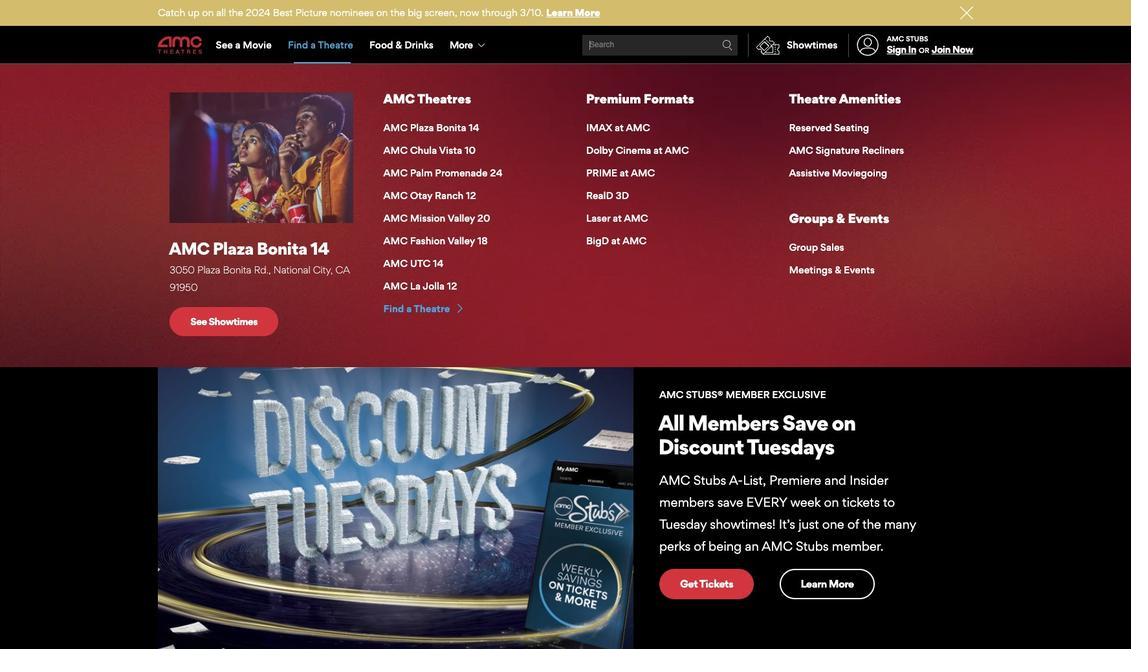 Task type: describe. For each thing, give the bounding box(es) containing it.
a for right "find a theatre" link
[[407, 303, 412, 315]]

great
[[236, 247, 267, 262]]

find for left "find a theatre" link
[[288, 39, 308, 51]]

theatre amenities
[[789, 91, 901, 107]]

picture
[[296, 6, 327, 19]]

amc plaza bonita 14 link for 3050 plaza bonita rd., national city, ca 91950 link
[[169, 233, 353, 259]]

drinks
[[405, 39, 434, 51]]

it's
[[779, 517, 796, 533]]

prime at amc link
[[587, 165, 759, 182]]

vista
[[439, 144, 462, 157]]

exclusive
[[773, 389, 827, 401]]

big
[[408, 6, 422, 19]]

assistive moviegoing
[[789, 167, 888, 179]]

imax
[[587, 122, 613, 134]]

you
[[380, 247, 402, 262]]

discount tuesdays image
[[158, 339, 634, 650]]

valley for mission
[[448, 212, 475, 225]]

at for imax
[[615, 122, 624, 134]]

1 horizontal spatial more
[[575, 6, 600, 19]]

showtimes inside "link"
[[787, 39, 838, 51]]

gift
[[636, 71, 651, 82]]

bigd at amc link
[[587, 233, 759, 250]]

reald 3d link
[[587, 188, 759, 205]]

dolby cinema at amc
[[587, 144, 689, 157]]

savings
[[357, 193, 456, 228]]

a-
[[729, 473, 743, 489]]

1 horizontal spatial learn more link
[[780, 570, 875, 600]]

cookie consent banner dialog
[[0, 615, 1132, 650]]

amc stubs® member exclusive
[[660, 389, 827, 401]]

catch
[[158, 6, 185, 19]]

imax at amc
[[587, 122, 650, 134]]

0 horizontal spatial find a theatre link
[[280, 27, 361, 63]]

2024
[[246, 6, 270, 19]]

formats
[[644, 91, 695, 107]]

search the AMC website text field
[[588, 40, 722, 50]]

showtimes!
[[710, 517, 776, 533]]

1 vertical spatial get tickets
[[680, 578, 734, 591]]

3/10.
[[520, 6, 544, 19]]

bonita up the vista
[[437, 122, 466, 134]]

on right in
[[196, 247, 211, 262]]

best
[[273, 6, 293, 19]]

0 vertical spatial get tickets
[[269, 71, 319, 82]]

signature
[[816, 144, 860, 157]]

member
[[726, 389, 770, 401]]

0 horizontal spatial and
[[630, 247, 652, 262]]

participating
[[419, 247, 493, 262]]

plaza right 3050
[[198, 264, 220, 277]]

amc mission valley 20 link
[[384, 210, 556, 228]]

join
[[932, 43, 951, 56]]

amc theatres
[[384, 91, 471, 107]]

stubs®
[[686, 389, 724, 401]]

bigd at amc
[[587, 235, 647, 247]]

dolby
[[587, 144, 614, 157]]

movie
[[243, 39, 272, 51]]

all
[[216, 6, 226, 19]]

theatres.
[[756, 247, 806, 262]]

more button
[[442, 27, 496, 63]]

amc mission valley 20
[[384, 212, 491, 225]]

merchandise link
[[556, 64, 623, 90]]

the left "great"
[[214, 247, 233, 262]]

18
[[478, 235, 488, 247]]

get for the left get tickets link
[[269, 71, 285, 82]]

2 horizontal spatial more
[[829, 578, 854, 591]]

14 inside amc plaza bonita 14 button
[[248, 72, 258, 83]]

amazing
[[157, 193, 269, 228]]

group sales
[[789, 241, 845, 254]]

0 vertical spatial learn more link
[[546, 6, 600, 19]]

14 inside amc plaza bonita 14 link
[[469, 122, 479, 134]]

entertainment
[[808, 71, 867, 82]]

amc plaza bonita 14 inside amc plaza bonita 14 menu
[[384, 122, 479, 134]]

in
[[604, 247, 617, 262]]

sign in or join amc stubs element
[[848, 27, 974, 63]]

gift cards link
[[623, 64, 678, 90]]

0 vertical spatial tickets
[[287, 71, 319, 82]]

at for prime
[[620, 167, 629, 179]]

waiting
[[316, 247, 358, 262]]

the left big
[[391, 6, 405, 19]]

at right cinema
[[654, 144, 663, 157]]

savings
[[270, 247, 313, 262]]

events for meetings & events
[[844, 264, 875, 276]]

3d
[[616, 190, 629, 202]]

save
[[718, 495, 744, 511]]

classic
[[689, 247, 743, 262]]

amc inside the amc plaza bonita 14 3050 plaza bonita rd., national city, ca 91950
[[169, 238, 210, 259]]

offers link
[[678, 64, 716, 90]]

1 horizontal spatial find a theatre link
[[384, 301, 556, 318]]

at for laser
[[613, 212, 622, 225]]

a for left "find a theatre" link
[[311, 39, 316, 51]]

menu containing merchandise
[[556, 64, 974, 90]]

tuesdays
[[747, 434, 835, 460]]

amc inside button
[[173, 72, 195, 83]]

card
[[889, 71, 910, 82]]

groups & events
[[789, 211, 890, 226]]

submit search icon image
[[722, 40, 733, 50]]

one
[[823, 517, 845, 533]]

2 tm from the left
[[743, 247, 753, 254]]

amc utc 14
[[384, 258, 444, 270]]

save
[[783, 410, 828, 436]]

now
[[953, 43, 974, 56]]

food & drinks link
[[361, 27, 442, 63]]

premium
[[587, 91, 641, 107]]

jolla
[[423, 280, 445, 293]]

bonita down "great"
[[223, 264, 251, 277]]

theatre information image
[[170, 93, 353, 224]]

get in on the great savings waiting for you at participating amc, amc-dine-in tm and amc classic tm theatres.
[[158, 247, 806, 262]]

theatre amenities link
[[789, 87, 962, 112]]

assistive moviegoing link
[[789, 165, 962, 182]]

see for see showtimes
[[190, 316, 207, 328]]

0 vertical spatial of
[[848, 517, 859, 533]]

tuesday
[[660, 517, 707, 533]]

laser
[[587, 212, 611, 225]]

assistive
[[789, 167, 830, 179]]

amc entertainment visa card link
[[771, 64, 910, 90]]

meetings & events
[[789, 264, 875, 276]]

events for groups & events
[[848, 211, 890, 226]]

amc utc 14 link
[[384, 255, 556, 273]]

visa
[[869, 71, 887, 82]]

on inside amc stubs a-list, premiere and insider members save every week on tickets to tuesday showtimes! it's just one of the many perks of being an amc stubs member.
[[824, 495, 839, 511]]

reserved seating link
[[789, 120, 962, 137]]



Task type: vqa. For each thing, say whether or not it's contained in the screenshot.
the topmost Find a Theatre
yes



Task type: locate. For each thing, give the bounding box(es) containing it.
1 vertical spatial &
[[837, 211, 846, 226]]

0 vertical spatial events
[[848, 211, 890, 226]]

amc-
[[532, 247, 568, 262]]

0 vertical spatial more
[[575, 6, 600, 19]]

ranch
[[435, 190, 464, 202]]

get tickets link down movie
[[269, 71, 333, 83]]

amc chula vista 10 link
[[384, 142, 556, 160]]

see a movie link
[[208, 27, 280, 63]]

& for meetings
[[835, 264, 842, 276]]

events inside meetings & events link
[[844, 264, 875, 276]]

1 vertical spatial and
[[825, 473, 847, 489]]

insider
[[850, 473, 889, 489]]

ticket
[[273, 193, 352, 228]]

cinema
[[616, 144, 652, 157]]

amc inside menu
[[783, 71, 806, 82]]

the inside amc stubs a-list, premiere and insider members save every week on tickets to tuesday showtimes! it's just one of the many perks of being an amc stubs member.
[[863, 517, 882, 533]]

at right bigd
[[612, 235, 621, 247]]

1 horizontal spatial see
[[216, 39, 233, 51]]

stubs up 'in'
[[906, 34, 929, 43]]

0 horizontal spatial amc plaza bonita 14 link
[[169, 233, 353, 259]]

12 for amc otay ranch 12
[[466, 190, 476, 202]]

0 horizontal spatial find a theatre
[[288, 39, 353, 51]]

stubs for a-
[[694, 473, 727, 489]]

12 right ranch
[[466, 190, 476, 202]]

being
[[709, 539, 742, 555]]

all
[[659, 410, 684, 436]]

0 vertical spatial get tickets link
[[269, 71, 333, 83]]

14 inside amc utc 14 link
[[433, 258, 444, 270]]

1 vertical spatial find a theatre
[[384, 303, 450, 315]]

more right the '3/10.'
[[575, 6, 600, 19]]

gift cards
[[636, 71, 678, 82]]

1 vertical spatial showtimes
[[209, 316, 258, 328]]

& for groups
[[837, 211, 846, 226]]

1 horizontal spatial stubs
[[796, 539, 829, 555]]

in
[[909, 43, 917, 56]]

1 vertical spatial of
[[694, 539, 706, 555]]

& down the sales
[[835, 264, 842, 276]]

0 vertical spatial amc plaza bonita 14 link
[[384, 120, 556, 137]]

0 horizontal spatial find
[[288, 39, 308, 51]]

ca
[[336, 264, 350, 277]]

all members save on discount tuesdays
[[659, 410, 856, 460]]

more inside button
[[450, 39, 473, 51]]

1 vertical spatial theatre
[[789, 91, 837, 107]]

many
[[885, 517, 917, 533]]

1 vertical spatial get
[[158, 247, 179, 262]]

1 vertical spatial see
[[190, 316, 207, 328]]

0 horizontal spatial theatre
[[318, 39, 353, 51]]

events up the group sales link
[[848, 211, 890, 226]]

0 vertical spatial stubs
[[906, 34, 929, 43]]

1 valley from the top
[[448, 212, 475, 225]]

learn right the '3/10.'
[[546, 6, 573, 19]]

more down now
[[450, 39, 473, 51]]

learn more
[[801, 578, 854, 591]]

see showtimes link
[[170, 307, 278, 336]]

menu
[[556, 64, 974, 90]]

rd.,
[[254, 264, 271, 277]]

0 vertical spatial &
[[396, 39, 402, 51]]

merchandise
[[568, 71, 623, 82]]

events inside groups & events link
[[848, 211, 890, 226]]

the right all
[[229, 6, 243, 19]]

a down the picture
[[311, 39, 316, 51]]

mission
[[410, 212, 446, 225]]

0 horizontal spatial 12
[[447, 280, 457, 293]]

1 horizontal spatial of
[[848, 517, 859, 533]]

on
[[923, 71, 935, 82]]

0 horizontal spatial a
[[235, 39, 241, 51]]

see a movie
[[216, 39, 272, 51]]

1 vertical spatial amc plaza bonita 14
[[384, 122, 479, 134]]

at right prime
[[620, 167, 629, 179]]

group sales link
[[789, 239, 962, 257]]

1 vertical spatial amc plaza bonita 14 link
[[169, 233, 353, 259]]

2 valley from the top
[[448, 235, 475, 247]]

amc plaza bonita 14 link for amc chula vista 10 link
[[384, 120, 556, 137]]

moviegoing
[[833, 167, 888, 179]]

plaza up 3050 plaza bonita rd., national city, ca 91950 link
[[213, 238, 254, 259]]

0 horizontal spatial showtimes
[[209, 316, 258, 328]]

of right perks
[[694, 539, 706, 555]]

12 right the jolla at the left top of page
[[447, 280, 457, 293]]

1 vertical spatial stubs
[[694, 473, 727, 489]]

1 vertical spatial find
[[384, 303, 404, 315]]

get tickets link down being
[[660, 570, 754, 600]]

1 horizontal spatial tickets
[[700, 578, 734, 591]]

find for right "find a theatre" link
[[384, 303, 404, 315]]

1 vertical spatial events
[[844, 264, 875, 276]]

& for food
[[396, 39, 402, 51]]

valley
[[448, 212, 475, 225], [448, 235, 475, 247]]

at for bigd
[[612, 235, 621, 247]]

14 up 10
[[469, 122, 479, 134]]

1 vertical spatial tickets
[[700, 578, 734, 591]]

0 horizontal spatial get tickets
[[269, 71, 319, 82]]

discounts
[[729, 71, 771, 82]]

amc plaza bonita 14 link up 10
[[384, 120, 556, 137]]

tm right bigd
[[617, 247, 627, 254]]

bonita down see a movie link
[[220, 72, 246, 83]]

stubs inside amc stubs sign in or join now
[[906, 34, 929, 43]]

2 vertical spatial stubs
[[796, 539, 829, 555]]

bonita up national
[[257, 238, 307, 259]]

theatre down nominees
[[318, 39, 353, 51]]

12 for amc la jolla 12
[[447, 280, 457, 293]]

at right laser
[[613, 212, 622, 225]]

amc stubs a-list, premiere and insider members save every week on tickets to tuesday showtimes! it's just one of the many perks of being an amc stubs member.
[[660, 473, 917, 555]]

at inside 'link'
[[613, 212, 622, 225]]

plaza down see a movie link
[[197, 72, 218, 83]]

14 right "utc"
[[433, 258, 444, 270]]

on right save
[[832, 410, 856, 436]]

20
[[478, 212, 491, 225]]

see inside see a movie link
[[216, 39, 233, 51]]

2 vertical spatial &
[[835, 264, 842, 276]]

amc plaza bonita 14 3050 plaza bonita rd., national city, ca 91950
[[169, 238, 350, 294]]

of
[[848, 517, 859, 533], [694, 539, 706, 555]]

1 vertical spatial valley
[[448, 235, 475, 247]]

& right food
[[396, 39, 402, 51]]

on inside all members save on discount tuesdays
[[832, 410, 856, 436]]

2 horizontal spatial a
[[407, 303, 412, 315]]

0 horizontal spatial of
[[694, 539, 706, 555]]

amc plaza bonita 14 down see a movie link
[[173, 72, 258, 83]]

find down amc la jolla 12
[[384, 303, 404, 315]]

discounts link
[[716, 64, 771, 90]]

0 vertical spatial amc plaza bonita 14
[[173, 72, 258, 83]]

1 horizontal spatial tm
[[743, 247, 753, 254]]

amenities
[[839, 91, 901, 107]]

see for see a movie
[[216, 39, 233, 51]]

1 vertical spatial find a theatre link
[[384, 301, 556, 318]]

groups
[[789, 211, 834, 226]]

0 vertical spatial showtimes
[[787, 39, 838, 51]]

0 vertical spatial find a theatre
[[288, 39, 353, 51]]

get tickets down being
[[680, 578, 734, 591]]

showtimes image
[[749, 34, 787, 57]]

group
[[789, 241, 818, 254]]

a down la
[[407, 303, 412, 315]]

1 vertical spatial 12
[[447, 280, 457, 293]]

0 vertical spatial find
[[288, 39, 308, 51]]

on demand link
[[910, 64, 974, 90]]

events
[[848, 211, 890, 226], [844, 264, 875, 276]]

1 horizontal spatial theatre
[[414, 303, 450, 315]]

get for bottommost get tickets link
[[680, 578, 698, 591]]

find a theatre link down 'amc la jolla 12' link
[[384, 301, 556, 318]]

1 horizontal spatial amc plaza bonita 14 link
[[384, 120, 556, 137]]

stubs for sign
[[906, 34, 929, 43]]

a left movie
[[235, 39, 241, 51]]

on right nominees
[[376, 6, 388, 19]]

0 horizontal spatial more
[[450, 39, 473, 51]]

0 horizontal spatial tickets
[[287, 71, 319, 82]]

bonita inside button
[[220, 72, 246, 83]]

amazing ticket savings
[[157, 193, 456, 228]]

0 vertical spatial learn
[[546, 6, 573, 19]]

0 horizontal spatial learn
[[546, 6, 573, 19]]

find a theatre down la
[[384, 303, 450, 315]]

0 horizontal spatial amc plaza bonita 14
[[173, 72, 258, 83]]

plaza inside amc plaza bonita 14 button
[[197, 72, 218, 83]]

0 vertical spatial get
[[269, 71, 285, 82]]

member.
[[832, 539, 884, 555]]

bigd
[[587, 235, 609, 247]]

demand
[[938, 71, 974, 82]]

0 vertical spatial valley
[[448, 212, 475, 225]]

2 vertical spatial more
[[829, 578, 854, 591]]

amc fashion valley 18 link
[[384, 233, 556, 250]]

dine-
[[568, 247, 604, 262]]

amc chula vista 10
[[384, 144, 476, 157]]

at right imax
[[615, 122, 624, 134]]

2 vertical spatial theatre
[[414, 303, 450, 315]]

1 horizontal spatial find a theatre
[[384, 303, 450, 315]]

find a theatre for right "find a theatre" link
[[384, 303, 450, 315]]

1 horizontal spatial a
[[311, 39, 316, 51]]

at right you
[[405, 247, 416, 262]]

1 tm from the left
[[617, 247, 627, 254]]

amc
[[887, 34, 905, 43], [783, 71, 806, 82], [173, 72, 195, 83], [384, 91, 415, 107], [384, 122, 408, 134], [626, 122, 650, 134], [384, 144, 408, 157], [665, 144, 689, 157], [789, 144, 814, 157], [384, 167, 408, 179], [631, 167, 655, 179], [384, 190, 408, 202], [384, 212, 408, 225], [624, 212, 648, 225], [384, 235, 408, 247], [623, 235, 647, 247], [169, 238, 210, 259], [655, 247, 686, 262], [384, 258, 408, 270], [384, 280, 408, 293], [660, 389, 684, 401], [660, 473, 691, 489], [762, 539, 793, 555]]

theatre down the jolla at the left top of page
[[414, 303, 450, 315]]

just
[[799, 517, 819, 533]]

2 horizontal spatial stubs
[[906, 34, 929, 43]]

2 horizontal spatial theatre
[[789, 91, 837, 107]]

1 horizontal spatial amc plaza bonita 14
[[384, 122, 479, 134]]

through
[[482, 6, 518, 19]]

get down movie
[[269, 71, 285, 82]]

imax at amc link
[[587, 120, 759, 137]]

amc plaza bonita 14 up amc chula vista 10
[[384, 122, 479, 134]]

discount
[[659, 434, 744, 460]]

amc plaza bonita 14 link up rd.,
[[169, 233, 353, 259]]

1 horizontal spatial get tickets link
[[660, 570, 754, 600]]

14 down movie
[[248, 72, 258, 83]]

1 vertical spatial get tickets link
[[660, 570, 754, 600]]

stubs left a-
[[694, 473, 727, 489]]

0 horizontal spatial see
[[190, 316, 207, 328]]

the down tickets
[[863, 517, 882, 533]]

and right in
[[630, 247, 652, 262]]

see
[[216, 39, 233, 51], [190, 316, 207, 328]]

1 horizontal spatial find
[[384, 303, 404, 315]]

events down the group sales link
[[844, 264, 875, 276]]

0 horizontal spatial learn more link
[[546, 6, 600, 19]]

24
[[490, 167, 503, 179]]

showtimes up entertainment
[[787, 39, 838, 51]]

tm left theatres.
[[743, 247, 753, 254]]

get down perks
[[680, 578, 698, 591]]

tickets
[[843, 495, 880, 511]]

0 horizontal spatial get tickets link
[[269, 71, 333, 83]]

recliners
[[862, 144, 905, 157]]

14 inside the amc plaza bonita 14 3050 plaza bonita rd., national city, ca 91950
[[310, 238, 329, 259]]

0 vertical spatial and
[[630, 247, 652, 262]]

find down the picture
[[288, 39, 308, 51]]

1 vertical spatial learn more link
[[780, 570, 875, 600]]

now
[[460, 6, 479, 19]]

amc inside amc stubs sign in or join now
[[887, 34, 905, 43]]

amc logo image
[[158, 37, 203, 54], [158, 37, 203, 54]]

more down member.
[[829, 578, 854, 591]]

2 horizontal spatial get
[[680, 578, 698, 591]]

theatre up reserved
[[789, 91, 837, 107]]

find a theatre for left "find a theatre" link
[[288, 39, 353, 51]]

on left all
[[202, 6, 214, 19]]

sign in button
[[887, 43, 917, 56]]

0 vertical spatial theatre
[[318, 39, 353, 51]]

14 up city,
[[310, 238, 329, 259]]

valley for fashion
[[448, 235, 475, 247]]

find a theatre link
[[280, 27, 361, 63], [384, 301, 556, 318]]

premiere
[[770, 473, 822, 489]]

0 horizontal spatial tm
[[617, 247, 627, 254]]

stubs down 'just'
[[796, 539, 829, 555]]

amc signature recliners link
[[789, 142, 962, 160]]

amc entertainment visa card
[[783, 71, 910, 82]]

learn more link right the '3/10.'
[[546, 6, 600, 19]]

0 horizontal spatial stubs
[[694, 473, 727, 489]]

0 vertical spatial find a theatre link
[[280, 27, 361, 63]]

perks
[[660, 539, 691, 555]]

and
[[630, 247, 652, 262], [825, 473, 847, 489]]

a for see a movie link
[[235, 39, 241, 51]]

1 horizontal spatial learn
[[801, 578, 827, 591]]

user profile image
[[850, 35, 886, 56]]

12
[[466, 190, 476, 202], [447, 280, 457, 293]]

of right one
[[848, 517, 859, 533]]

1 horizontal spatial get tickets
[[680, 578, 734, 591]]

0 horizontal spatial get
[[158, 247, 179, 262]]

1 horizontal spatial 12
[[466, 190, 476, 202]]

sign
[[887, 43, 907, 56]]

reserved
[[789, 122, 832, 134]]

theatres
[[417, 91, 471, 107]]

get left in
[[158, 247, 179, 262]]

find a theatre link down the picture
[[280, 27, 361, 63]]

promenade
[[435, 167, 488, 179]]

& right groups
[[837, 211, 846, 226]]

0 vertical spatial 12
[[466, 190, 476, 202]]

dolby cinema at amc link
[[587, 142, 759, 160]]

0 vertical spatial see
[[216, 39, 233, 51]]

see inside see showtimes link
[[190, 316, 207, 328]]

amc palm promenade 24 link
[[384, 165, 556, 182]]

learn more link down member.
[[780, 570, 875, 600]]

learn down 'just'
[[801, 578, 827, 591]]

3050 plaza bonita rd., national city, ca 91950 link
[[170, 262, 353, 297]]

valley left "20"
[[448, 212, 475, 225]]

up
[[188, 6, 200, 19]]

otay
[[410, 190, 433, 202]]

find a theatre down the picture
[[288, 39, 353, 51]]

members
[[688, 410, 779, 436]]

1 vertical spatial learn
[[801, 578, 827, 591]]

get tickets down movie
[[269, 71, 319, 82]]

1 horizontal spatial showtimes
[[787, 39, 838, 51]]

1 vertical spatial more
[[450, 39, 473, 51]]

showtimes down 3050 plaza bonita rd., national city, ca 91950 link
[[209, 316, 258, 328]]

premium formats link
[[587, 87, 759, 112]]

valley left 18
[[448, 235, 475, 247]]

plaza up chula on the top of the page
[[410, 122, 434, 134]]

get tickets
[[269, 71, 319, 82], [680, 578, 734, 591]]

amc otay ranch 12
[[384, 190, 476, 202]]

see down 91950
[[190, 316, 207, 328]]

amc plaza bonita 14 menu
[[0, 27, 1132, 367]]

find a theatre
[[288, 39, 353, 51], [384, 303, 450, 315]]

1 horizontal spatial and
[[825, 473, 847, 489]]

on demand
[[923, 71, 974, 82]]

see down all
[[216, 39, 233, 51]]

and inside amc stubs a-list, premiere and insider members save every week on tickets to tuesday showtimes! it's just one of the many perks of being an amc stubs member.
[[825, 473, 847, 489]]

to
[[883, 495, 895, 511]]

2 vertical spatial get
[[680, 578, 698, 591]]

on up one
[[824, 495, 839, 511]]

and left insider
[[825, 473, 847, 489]]

1 horizontal spatial get
[[269, 71, 285, 82]]



